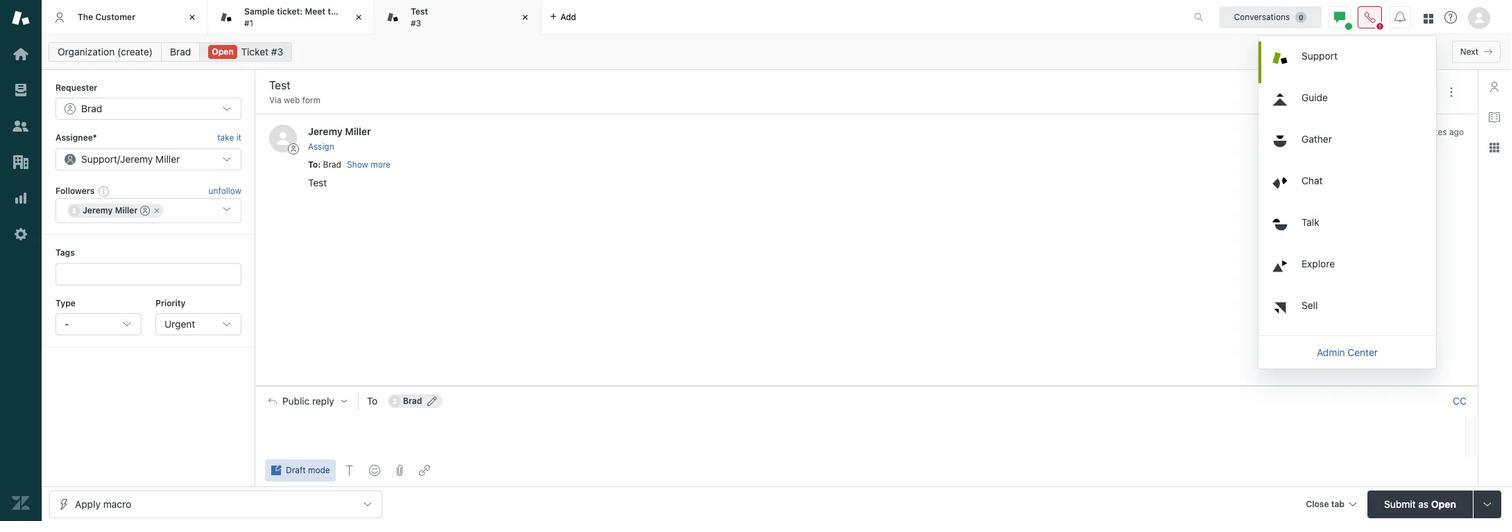 Task type: vqa. For each thing, say whether or not it's contained in the screenshot.
click
no



Task type: locate. For each thing, give the bounding box(es) containing it.
chat link
[[1261, 166, 1436, 208]]

2 close image from the left
[[352, 10, 366, 24]]

2 horizontal spatial close image
[[518, 10, 532, 24]]

close image right the
[[352, 10, 366, 24]]

1 vertical spatial test
[[308, 177, 327, 189]]

0 vertical spatial to
[[308, 159, 318, 170]]

support link
[[1261, 41, 1436, 83]]

apps image
[[1489, 142, 1500, 153]]

info on adding followers image
[[99, 186, 110, 197]]

miller
[[345, 126, 371, 138], [156, 153, 180, 165], [115, 206, 138, 216]]

0 horizontal spatial to
[[308, 159, 318, 170]]

miller right / at left
[[156, 153, 180, 165]]

miller for jeremy miller assign
[[345, 126, 371, 138]]

0 vertical spatial miller
[[345, 126, 371, 138]]

#3 inside secondary element
[[271, 46, 283, 58]]

sell link
[[1261, 291, 1436, 333]]

1 vertical spatial #3
[[271, 46, 283, 58]]

2 vertical spatial jeremy
[[83, 206, 113, 216]]

to down the assign button
[[308, 159, 318, 170]]

insert emojis image
[[369, 466, 380, 477]]

1 close image from the left
[[185, 10, 199, 24]]

brad
[[170, 46, 191, 58], [81, 103, 102, 115], [323, 159, 341, 170], [403, 396, 422, 407]]

0 vertical spatial jeremy
[[308, 126, 343, 138]]

miller for jeremy miller
[[115, 206, 138, 216]]

support for support
[[1302, 50, 1338, 61]]

guide link
[[1261, 83, 1436, 125]]

0 horizontal spatial jeremy
[[83, 206, 113, 216]]

1 tab from the left
[[208, 0, 375, 35]]

secondary element
[[42, 38, 1511, 66]]

close
[[1306, 499, 1329, 510]]

brad right (create)
[[170, 46, 191, 58]]

show
[[347, 160, 368, 170]]

talk
[[1302, 216, 1320, 228]]

/
[[117, 153, 120, 165]]

get help image
[[1445, 11, 1457, 24]]

0 horizontal spatial close image
[[185, 10, 199, 24]]

brad link
[[161, 42, 200, 62]]

organization (create)
[[58, 46, 153, 58]]

1 horizontal spatial test
[[411, 6, 428, 17]]

gather link
[[1261, 125, 1436, 166]]

jeremy
[[308, 126, 343, 138], [120, 153, 153, 165], [83, 206, 113, 216]]

0 vertical spatial support
[[1302, 50, 1338, 61]]

test
[[411, 6, 428, 17], [308, 177, 327, 189]]

1 horizontal spatial open
[[1431, 499, 1456, 510]]

urgent
[[164, 318, 195, 330]]

jeremy up assign
[[308, 126, 343, 138]]

2 tab from the left
[[375, 0, 541, 35]]

assign button
[[308, 141, 334, 153]]

ticket actions image
[[1446, 87, 1457, 98]]

open inside secondary element
[[212, 46, 234, 57]]

jeremy miller link
[[308, 126, 371, 138]]

views image
[[12, 81, 30, 99]]

2 vertical spatial miller
[[115, 206, 138, 216]]

test right ticket on the top left of the page
[[411, 6, 428, 17]]

1 horizontal spatial #3
[[411, 18, 421, 28]]

jeremy inside assignee* element
[[120, 153, 153, 165]]

brad right :
[[323, 159, 341, 170]]

brad down "requester"
[[81, 103, 102, 115]]

#3 inside test #3
[[411, 18, 421, 28]]

0 vertical spatial #3
[[411, 18, 421, 28]]

-
[[65, 318, 69, 330]]

requester element
[[56, 98, 241, 120]]

miller inside assignee* element
[[156, 153, 180, 165]]

close image up brad link
[[185, 10, 199, 24]]

admin image
[[12, 226, 30, 244]]

jeremy miller option
[[67, 204, 164, 218]]

reply
[[312, 396, 334, 407]]

0 vertical spatial open
[[212, 46, 234, 57]]

next
[[1460, 46, 1479, 57]]

gather
[[1302, 133, 1332, 145]]

urgent button
[[155, 314, 241, 336]]

3 close image from the left
[[518, 10, 532, 24]]

jeremy down the requester element
[[120, 153, 153, 165]]

close image left add popup button
[[518, 10, 532, 24]]

center
[[1348, 347, 1378, 358]]

1 vertical spatial to
[[367, 395, 378, 407]]

conversations button
[[1219, 6, 1322, 28]]

jeremy for jeremy miller
[[83, 206, 113, 216]]

public
[[282, 396, 310, 407]]

to
[[308, 159, 318, 170], [367, 395, 378, 407]]

open left ticket
[[212, 46, 234, 57]]

tabs tab list
[[42, 0, 1180, 35]]

1 vertical spatial support
[[81, 153, 117, 165]]

add attachment image
[[394, 466, 405, 477]]

close image inside "the customer" tab
[[185, 10, 199, 24]]

support down assignee*
[[81, 153, 117, 165]]

jeremy down "info on adding followers" icon
[[83, 206, 113, 216]]

miller left user is an agent image
[[115, 206, 138, 216]]

to : brad show more test
[[308, 159, 391, 189]]

1 vertical spatial miller
[[156, 153, 180, 165]]

close image
[[185, 10, 199, 24], [352, 10, 366, 24], [518, 10, 532, 24]]

notifications image
[[1395, 11, 1406, 23]]

zendesk support image
[[12, 9, 30, 27]]

1 vertical spatial jeremy
[[120, 153, 153, 165]]

take it
[[217, 133, 241, 143]]

draft
[[286, 466, 306, 476]]

open right as
[[1431, 499, 1456, 510]]

close image for #1
[[352, 10, 366, 24]]

11
[[1406, 127, 1414, 138]]

admin center link
[[1259, 339, 1436, 367]]

#3 for ticket #3
[[271, 46, 283, 58]]

1 horizontal spatial close image
[[352, 10, 366, 24]]

support up guide
[[1302, 50, 1338, 61]]

submit
[[1384, 499, 1416, 510]]

miller inside jeremy miller assign
[[345, 126, 371, 138]]

0 horizontal spatial miller
[[115, 206, 138, 216]]

via web form
[[269, 95, 321, 105]]

jeremy inside option
[[83, 206, 113, 216]]

to inside "to : brad show more test"
[[308, 159, 318, 170]]

as
[[1419, 499, 1429, 510]]

the
[[78, 12, 93, 22]]

1 vertical spatial open
[[1431, 499, 1456, 510]]

support inside support link
[[1302, 50, 1338, 61]]

test down :
[[308, 177, 327, 189]]

tab
[[208, 0, 375, 35], [375, 0, 541, 35]]

millerjeremy500@gmail.com image
[[69, 206, 80, 217]]

miller inside option
[[115, 206, 138, 216]]

meet
[[305, 6, 325, 17]]

add button
[[541, 0, 585, 34]]

sell
[[1302, 299, 1318, 311]]

jeremy inside jeremy miller assign
[[308, 126, 343, 138]]

type
[[56, 298, 76, 308]]

the customer tab
[[42, 0, 208, 35]]

#3
[[411, 18, 421, 28], [271, 46, 283, 58]]

tab containing sample ticket: meet the ticket
[[208, 0, 375, 35]]

test #3
[[411, 6, 428, 28]]

test inside "to : brad show more test"
[[308, 177, 327, 189]]

priority
[[155, 298, 186, 308]]

add
[[561, 11, 576, 22]]

1 horizontal spatial jeremy
[[120, 153, 153, 165]]

customers image
[[12, 117, 30, 135]]

0 horizontal spatial #3
[[271, 46, 283, 58]]

2 horizontal spatial miller
[[345, 126, 371, 138]]

to for to : brad show more test
[[308, 159, 318, 170]]

ticket:
[[277, 6, 303, 17]]

open
[[212, 46, 234, 57], [1431, 499, 1456, 510]]

brad inside "to : brad show more test"
[[323, 159, 341, 170]]

0 horizontal spatial support
[[81, 153, 117, 165]]

minutes
[[1416, 127, 1447, 138]]

ticket
[[241, 46, 269, 58]]

to left klobrad84@gmail.com icon
[[367, 395, 378, 407]]

explore link
[[1261, 249, 1436, 291]]

1 horizontal spatial to
[[367, 395, 378, 407]]

main element
[[0, 0, 42, 522]]

draft mode button
[[265, 460, 336, 482]]

2 horizontal spatial jeremy
[[308, 126, 343, 138]]

0 horizontal spatial open
[[212, 46, 234, 57]]

jeremy for jeremy miller assign
[[308, 126, 343, 138]]

support inside assignee* element
[[81, 153, 117, 165]]

1 horizontal spatial support
[[1302, 50, 1338, 61]]

0 vertical spatial test
[[411, 6, 428, 17]]

close tab
[[1306, 499, 1345, 510]]

miller up show
[[345, 126, 371, 138]]

:
[[318, 159, 321, 170]]

support
[[1302, 50, 1338, 61], [81, 153, 117, 165]]

1 horizontal spatial miller
[[156, 153, 180, 165]]

mode
[[308, 466, 330, 476]]

0 horizontal spatial test
[[308, 177, 327, 189]]



Task type: describe. For each thing, give the bounding box(es) containing it.
form
[[302, 95, 321, 105]]

customer
[[95, 12, 135, 22]]

tags
[[56, 248, 75, 258]]

organization (create) button
[[49, 42, 162, 62]]

ticket
[[343, 6, 366, 17]]

- button
[[56, 314, 142, 336]]

cc
[[1453, 395, 1467, 407]]

next button
[[1452, 41, 1501, 63]]

button displays agent's chat status as online. image
[[1334, 11, 1345, 23]]

cc button
[[1453, 395, 1467, 408]]

admin
[[1317, 347, 1345, 358]]

#3 for test #3
[[411, 18, 421, 28]]

zendesk image
[[12, 495, 30, 513]]

get started image
[[12, 45, 30, 63]]

followers
[[56, 186, 95, 196]]

web
[[284, 95, 300, 105]]

11 minutes ago text field
[[1406, 127, 1464, 138]]

ticket #3
[[241, 46, 283, 58]]

close tab button
[[1300, 491, 1362, 521]]

displays possible ticket submission types image
[[1482, 499, 1493, 510]]

close image for #3
[[518, 10, 532, 24]]

brad inside brad link
[[170, 46, 191, 58]]

jeremy miller assign
[[308, 126, 371, 152]]

assignee*
[[56, 133, 97, 143]]

sample ticket: meet the ticket #1
[[244, 6, 366, 28]]

apply
[[75, 499, 101, 510]]

test inside tab
[[411, 6, 428, 17]]

more
[[371, 160, 391, 170]]

brad inside the requester element
[[81, 103, 102, 115]]

organization
[[58, 46, 115, 58]]

it
[[236, 133, 241, 143]]

avatar image
[[269, 125, 297, 153]]

take
[[217, 133, 234, 143]]

brad right klobrad84@gmail.com icon
[[403, 396, 422, 407]]

take it button
[[217, 131, 241, 146]]

tab
[[1331, 499, 1345, 510]]

sample
[[244, 6, 275, 17]]

user is an agent image
[[140, 206, 150, 216]]

apply macro
[[75, 499, 131, 510]]

conversations
[[1234, 11, 1290, 22]]

via
[[269, 95, 281, 105]]

#1
[[244, 18, 253, 28]]

klobrad84@gmail.com image
[[389, 396, 400, 407]]

add link (cmd k) image
[[419, 466, 430, 477]]

guide
[[1302, 91, 1328, 103]]

public reply
[[282, 396, 334, 407]]

zendesk products image
[[1424, 14, 1434, 23]]

the customer
[[78, 12, 135, 22]]

talk link
[[1261, 208, 1436, 249]]

followers element
[[56, 199, 241, 224]]

unfollow button
[[209, 185, 241, 198]]

tab containing test
[[375, 0, 541, 35]]

reporting image
[[12, 189, 30, 207]]

hide composer image
[[861, 381, 872, 392]]

knowledge image
[[1489, 112, 1500, 123]]

requester
[[56, 83, 97, 93]]

to for to
[[367, 395, 378, 407]]

the
[[328, 6, 341, 17]]

public reply button
[[256, 387, 358, 416]]

(create)
[[117, 46, 153, 58]]

unfollow
[[209, 186, 241, 196]]

format text image
[[344, 466, 355, 477]]

ago
[[1449, 127, 1464, 138]]

support / jeremy miller
[[81, 153, 180, 165]]

organizations image
[[12, 153, 30, 171]]

assign
[[308, 141, 334, 152]]

customer context image
[[1489, 81, 1500, 92]]

assignee* element
[[56, 148, 241, 171]]

admin center
[[1317, 347, 1378, 358]]

macro
[[103, 499, 131, 510]]

11 minutes ago
[[1406, 127, 1464, 138]]

chat
[[1302, 175, 1323, 186]]

edit user image
[[428, 397, 437, 407]]

explore
[[1302, 258, 1335, 270]]

remove image
[[153, 207, 161, 215]]

submit as open
[[1384, 499, 1456, 510]]

Subject field
[[266, 77, 1386, 94]]

jeremy miller
[[83, 206, 138, 216]]

show more button
[[347, 159, 391, 171]]

draft mode
[[286, 466, 330, 476]]

support for support / jeremy miller
[[81, 153, 117, 165]]



